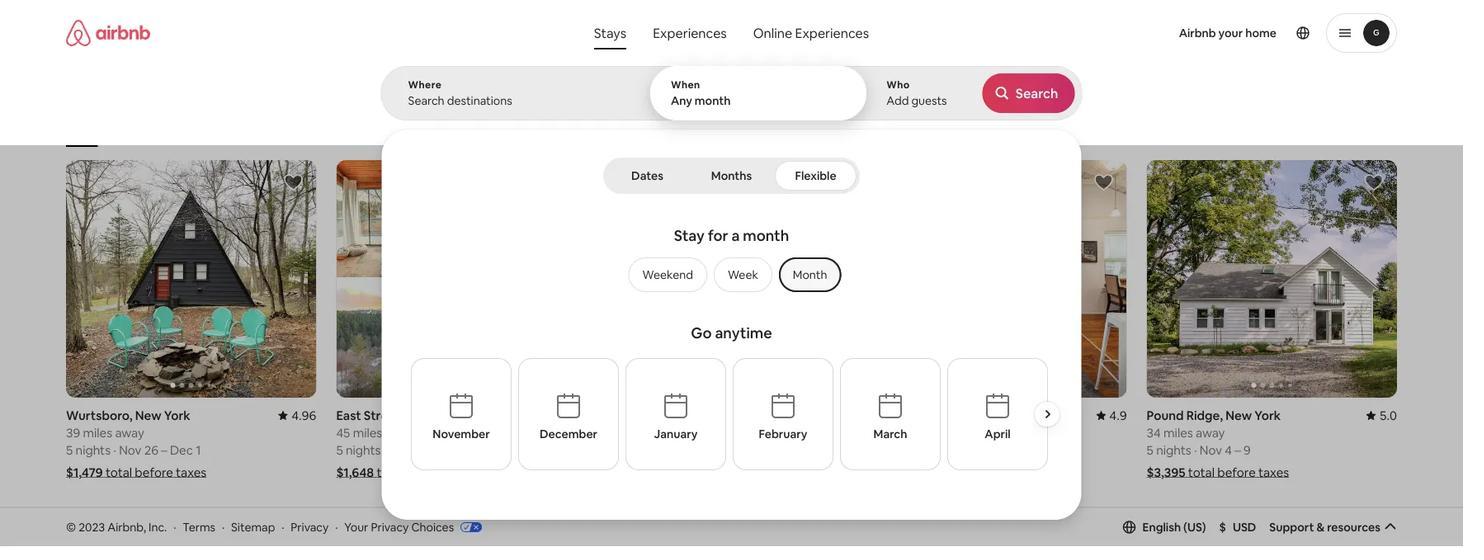 Task type: vqa. For each thing, say whether or not it's contained in the screenshot.
stays Tab Panel
yes



Task type: describe. For each thing, give the bounding box(es) containing it.
add to wishlist: bethlehem, connecticut image
[[824, 173, 844, 192]]

27
[[955, 442, 969, 458]]

2 privacy from the left
[[371, 520, 409, 535]]

pound ridge, new york 34 miles away 5 nights · nov 4 – 9 $3,395 total before taxes
[[1147, 408, 1290, 481]]

· left your
[[335, 520, 338, 535]]

$755
[[877, 465, 905, 481]]

©
[[66, 520, 76, 535]]

4 nights from the left
[[886, 442, 922, 458]]

frames
[[880, 122, 913, 135]]

nov 26 – dec 1
[[389, 442, 471, 458]]

farms
[[1030, 122, 1058, 135]]

away inside bethlehem, connecticut 64 miles away
[[656, 425, 685, 441]]

26 inside "wurtsboro, new york 39 miles away 5 nights · nov 26 – dec 1 $1,479 total before taxes"
[[144, 442, 158, 458]]

privacy link
[[291, 520, 329, 535]]

· right inc.
[[174, 520, 176, 535]]

$3,395
[[1147, 465, 1186, 481]]

24
[[877, 425, 891, 441]]

experiences inside button
[[653, 24, 727, 41]]

february button
[[733, 358, 834, 471]]

nov for nov 26 – dec 1
[[389, 442, 412, 458]]

new for 39 miles away
[[135, 408, 161, 424]]

any
[[671, 93, 693, 108]]

december
[[540, 427, 598, 442]]

a-frames
[[870, 122, 913, 135]]

months button
[[692, 161, 772, 191]]

airbnb your home
[[1180, 26, 1277, 40]]

before for $1,648
[[406, 465, 444, 481]]

· left privacy 'link'
[[282, 520, 284, 535]]

before inside "wurtsboro, new york 39 miles away 5 nights · nov 26 – dec 1 $1,479 total before taxes"
[[135, 465, 173, 481]]

nov 27 – dec 2
[[930, 442, 1013, 458]]

4
[[1225, 442, 1233, 458]]

add to wishlist: sherman, connecticut image
[[554, 526, 574, 546]]

terms
[[183, 520, 216, 535]]

taxes for $1,648 total before taxes
[[447, 465, 478, 481]]

4 5 from the left
[[685, 442, 692, 458]]

your privacy choices
[[345, 520, 454, 535]]

nov for nov 5 – 10
[[660, 442, 682, 458]]

stroudsburg,
[[364, 408, 440, 424]]

Where field
[[408, 93, 624, 108]]

inc.
[[149, 520, 167, 535]]

when
[[671, 78, 701, 91]]

who add guests
[[887, 78, 947, 108]]

connecticut
[[676, 408, 749, 424]]

jersey
[[967, 408, 1006, 424]]

show map
[[694, 447, 750, 462]]

english
[[1143, 520, 1182, 535]]

dec for nov 26 – dec 1
[[440, 442, 463, 458]]

pound
[[1147, 408, 1184, 424]]

2 experiences from the left
[[796, 24, 870, 41]]

april button
[[948, 358, 1049, 471]]

spaces
[[446, 122, 479, 135]]

miles for 45
[[353, 425, 383, 441]]

9
[[1244, 442, 1251, 458]]

2
[[1006, 442, 1013, 458]]

english (us)
[[1143, 520, 1207, 535]]

4.9 out of 5 average rating image
[[1097, 408, 1127, 424]]

– for nov 5 – 10
[[694, 442, 701, 458]]

omg!
[[660, 122, 687, 135]]

miles inside pound ridge, new york 34 miles away 5 nights · nov 4 – 9 $3,395 total before taxes
[[1164, 425, 1194, 441]]

airbnb
[[1180, 26, 1217, 40]]

4.96
[[292, 408, 317, 424]]

64
[[607, 425, 621, 441]]

add to wishlist: jefferson, new jersey image
[[1094, 173, 1114, 192]]

new inside pound ridge, new york 34 miles away 5 nights · nov 4 – 9 $3,395 total before taxes
[[1226, 408, 1253, 424]]

away for 39 miles away
[[115, 425, 144, 441]]

away for 45 miles away
[[385, 425, 414, 441]]

dec inside "wurtsboro, new york 39 miles away 5 nights · nov 26 – dec 1 $1,479 total before taxes"
[[170, 442, 193, 458]]

5 nights for miles
[[607, 442, 651, 458]]

4.96 out of 5 average rating image
[[278, 408, 317, 424]]

wurtsboro, new york 39 miles away 5 nights · nov 26 – dec 1 $1,479 total before taxes
[[66, 408, 207, 481]]

5 5 from the left
[[877, 442, 884, 458]]

total for $328
[[638, 465, 665, 481]]

stay for a month group
[[464, 220, 1000, 317]]

profile element
[[897, 0, 1398, 66]]

go
[[691, 324, 712, 343]]

add to wishlist: pound ridge, new york image
[[1365, 173, 1385, 192]]

november
[[433, 427, 490, 442]]

– for nov 27 – dec 2
[[971, 442, 978, 458]]

jefferson,
[[877, 408, 936, 424]]

east
[[336, 408, 361, 424]]

5 nights for 45
[[336, 442, 381, 458]]

5.0 out of 5 average rating image
[[556, 408, 587, 424]]

$755 total before taxes
[[877, 465, 1009, 481]]

east stroudsburg, pennsylvania 45 miles away
[[336, 408, 518, 441]]

november button
[[411, 358, 512, 471]]

add to wishlist: pine bush, new york image
[[1365, 526, 1385, 546]]

map
[[726, 447, 750, 462]]

support
[[1270, 520, 1315, 535]]

nov for nov 27 – dec 2
[[930, 442, 952, 458]]

$328
[[607, 465, 635, 481]]

show
[[694, 447, 723, 462]]

add to wishlist: byram township, new jersey image
[[284, 526, 303, 546]]

sitemap link
[[231, 520, 275, 535]]

nov inside "wurtsboro, new york 39 miles away 5 nights · nov 26 – dec 1 $1,479 total before taxes"
[[119, 442, 142, 458]]

treehouses
[[941, 122, 995, 135]]

month
[[793, 267, 828, 282]]

show map button
[[677, 435, 787, 474]]

month inside group
[[743, 226, 790, 246]]

45
[[336, 425, 350, 441]]

support & resources
[[1270, 520, 1381, 535]]

choices
[[411, 520, 454, 535]]

online experiences link
[[740, 17, 883, 50]]

before inside pound ridge, new york 34 miles away 5 nights · nov 4 – 9 $3,395 total before taxes
[[1218, 465, 1256, 481]]

creative spaces
[[404, 122, 479, 135]]

add to wishlist: pine bush, new york image
[[824, 526, 844, 546]]

before for $328
[[667, 465, 706, 481]]

$1,648 total before taxes
[[336, 465, 478, 481]]

total for $1,648
[[377, 465, 403, 481]]

dates button
[[607, 161, 689, 191]]

&
[[1317, 520, 1325, 535]]

stays
[[594, 24, 627, 41]]

add
[[887, 93, 909, 108]]

january button
[[626, 358, 727, 471]]

stays tab panel
[[381, 66, 1083, 520]]

$
[[1220, 520, 1227, 535]]

2 26 from the left
[[415, 442, 429, 458]]

go anytime group
[[411, 317, 1068, 499]]

a-
[[870, 122, 880, 135]]

who
[[887, 78, 910, 91]]

taxes inside "wurtsboro, new york 39 miles away 5 nights · nov 26 – dec 1 $1,479 total before taxes"
[[176, 465, 207, 481]]



Task type: locate. For each thing, give the bounding box(es) containing it.
5.0 for east stroudsburg, pennsylvania 45 miles away
[[569, 408, 587, 424]]

0 horizontal spatial experiences
[[653, 24, 727, 41]]

experiences button
[[640, 17, 740, 50]]

4 taxes from the left
[[978, 465, 1009, 481]]

2 nights from the left
[[346, 442, 381, 458]]

nights inside "wurtsboro, new york 39 miles away 5 nights · nov 26 – dec 1 $1,479 total before taxes"
[[76, 442, 111, 458]]

5 down 45
[[336, 442, 343, 458]]

1 horizontal spatial 1
[[466, 442, 471, 458]]

·
[[113, 442, 116, 458], [1195, 442, 1198, 458], [174, 520, 176, 535], [222, 520, 225, 535], [282, 520, 284, 535], [335, 520, 338, 535]]

2 horizontal spatial new
[[1226, 408, 1253, 424]]

march button
[[840, 358, 941, 471]]

nights up $328
[[616, 442, 651, 458]]

nov down wurtsboro,
[[119, 442, 142, 458]]

month
[[695, 93, 731, 108], [743, 226, 790, 246]]

5 nights down march
[[877, 442, 922, 458]]

1 – from the left
[[161, 442, 167, 458]]

1 horizontal spatial experiences
[[796, 24, 870, 41]]

total right $3,395
[[1189, 465, 1215, 481]]

miles
[[83, 425, 112, 441], [353, 425, 383, 441], [624, 425, 653, 441], [894, 425, 923, 441], [1164, 425, 1194, 441]]

1 horizontal spatial 26
[[415, 442, 429, 458]]

away inside pound ridge, new york 34 miles away 5 nights · nov 4 – 9 $3,395 total before taxes
[[1196, 425, 1226, 441]]

away inside east stroudsburg, pennsylvania 45 miles away
[[385, 425, 414, 441]]

– left 10
[[694, 442, 701, 458]]

– for nov 26 – dec 1
[[431, 442, 438, 458]]

ski-
[[723, 122, 741, 135]]

nov
[[119, 442, 142, 458], [389, 442, 412, 458], [660, 442, 682, 458], [930, 442, 952, 458], [1200, 442, 1223, 458]]

taxes for $755 total before taxes
[[978, 465, 1009, 481]]

miles down bethlehem,
[[624, 425, 653, 441]]

nov up $1,648 total before taxes
[[389, 442, 412, 458]]

new right ridge,
[[1226, 408, 1253, 424]]

taxes inside pound ridge, new york 34 miles away 5 nights · nov 4 – 9 $3,395 total before taxes
[[1259, 465, 1290, 481]]

· right terms
[[222, 520, 225, 535]]

2 new from the left
[[938, 408, 965, 424]]

1 down november
[[466, 442, 471, 458]]

before down the nov 26 – dec 1
[[406, 465, 444, 481]]

– up inc.
[[161, 442, 167, 458]]

1 26 from the left
[[144, 442, 158, 458]]

0 horizontal spatial york
[[164, 408, 190, 424]]

before down 4
[[1218, 465, 1256, 481]]

your
[[345, 520, 369, 535]]

away
[[115, 425, 144, 441], [385, 425, 414, 441], [656, 425, 685, 441], [926, 425, 955, 441], [1196, 425, 1226, 441]]

5 taxes from the left
[[1259, 465, 1290, 481]]

dec for nov 27 – dec 2
[[980, 442, 1003, 458]]

creative
[[404, 122, 444, 135]]

4 miles from the left
[[894, 425, 923, 441]]

5.0 for pound ridge, new york 34 miles away 5 nights · nov 4 – 9 $3,395 total before taxes
[[1380, 408, 1398, 424]]

nights up $1,648 in the left of the page
[[346, 442, 381, 458]]

3 nov from the left
[[660, 442, 682, 458]]

2 york from the left
[[1255, 408, 1281, 424]]

$1,648
[[336, 465, 374, 481]]

0 horizontal spatial new
[[135, 408, 161, 424]]

10
[[703, 442, 716, 458]]

1 horizontal spatial 5.0
[[1380, 408, 1398, 424]]

go anytime
[[691, 324, 773, 343]]

taxes up support
[[1259, 465, 1290, 481]]

what can we help you find? tab list
[[581, 17, 740, 50]]

month inside when any month
[[695, 93, 731, 108]]

usd
[[1233, 520, 1257, 535]]

display total before taxes switch
[[1354, 105, 1384, 125]]

tab list containing dates
[[607, 158, 857, 194]]

month right 'any'
[[695, 93, 731, 108]]

4 away from the left
[[926, 425, 955, 441]]

bethlehem,
[[607, 408, 673, 424]]

3 taxes from the left
[[708, 465, 739, 481]]

december button
[[518, 358, 619, 471]]

add to wishlist: milford, pennsylvania image
[[1094, 526, 1114, 546]]

resources
[[1328, 520, 1381, 535]]

3 5 nights from the left
[[877, 442, 922, 458]]

new right wurtsboro,
[[135, 408, 161, 424]]

nights inside pound ridge, new york 34 miles away 5 nights · nov 4 – 9 $3,395 total before taxes
[[1157, 442, 1192, 458]]

dec down november
[[440, 442, 463, 458]]

nights down march
[[886, 442, 922, 458]]

1 york from the left
[[164, 408, 190, 424]]

experiences up when
[[653, 24, 727, 41]]

1
[[196, 442, 201, 458], [466, 442, 471, 458]]

taxes for $328 total before taxes
[[708, 465, 739, 481]]

away down wurtsboro,
[[115, 425, 144, 441]]

1 nov from the left
[[119, 442, 142, 458]]

dec up 'terms' link
[[170, 442, 193, 458]]

ridge,
[[1187, 408, 1224, 424]]

february
[[759, 427, 808, 442]]

away inside "wurtsboro, new york 39 miles away 5 nights · nov 26 – dec 1 $1,479 total before taxes"
[[115, 425, 144, 441]]

1 up terms
[[196, 442, 201, 458]]

1 total from the left
[[106, 465, 132, 481]]

york
[[164, 408, 190, 424], [1255, 408, 1281, 424]]

6 5 from the left
[[1147, 442, 1154, 458]]

privacy left your
[[291, 520, 329, 535]]

2 nov from the left
[[389, 442, 412, 458]]

nov left 4
[[1200, 442, 1223, 458]]

– left "9"
[[1235, 442, 1242, 458]]

before
[[135, 465, 173, 481], [406, 465, 444, 481], [667, 465, 706, 481], [937, 465, 975, 481], [1218, 465, 1256, 481]]

– right 27
[[971, 442, 978, 458]]

3 away from the left
[[656, 425, 685, 441]]

miles right 45
[[353, 425, 383, 441]]

in/out
[[741, 122, 769, 135]]

new inside jefferson, new jersey 24 miles away
[[938, 408, 965, 424]]

4 total from the left
[[908, 465, 934, 481]]

away up nov 5 – 10
[[656, 425, 685, 441]]

34
[[1147, 425, 1161, 441]]

1 horizontal spatial month
[[743, 226, 790, 246]]

1 horizontal spatial privacy
[[371, 520, 409, 535]]

– inside pound ridge, new york 34 miles away 5 nights · nov 4 – 9 $3,395 total before taxes
[[1235, 442, 1242, 458]]

miles inside bethlehem, connecticut 64 miles away
[[624, 425, 653, 441]]

miles for 39
[[83, 425, 112, 441]]

group inside stay for a month group
[[622, 258, 842, 292]]

1 inside "wurtsboro, new york 39 miles away 5 nights · nov 26 – dec 1 $1,479 total before taxes"
[[196, 442, 201, 458]]

0 horizontal spatial dec
[[170, 442, 193, 458]]

away up nov 27 – dec 2 at right
[[926, 425, 955, 441]]

3 – from the left
[[694, 442, 701, 458]]

nov down january
[[660, 442, 682, 458]]

1 taxes from the left
[[176, 465, 207, 481]]

4.9
[[1110, 408, 1127, 424]]

· inside pound ridge, new york 34 miles away 5 nights · nov 4 – 9 $3,395 total before taxes
[[1195, 442, 1198, 458]]

dec
[[170, 442, 193, 458], [440, 442, 463, 458], [980, 442, 1003, 458]]

miles for 24
[[894, 425, 923, 441]]

month right a
[[743, 226, 790, 246]]

total right $755
[[908, 465, 934, 481]]

nights up $3,395
[[1157, 442, 1192, 458]]

1 away from the left
[[115, 425, 144, 441]]

1 horizontal spatial new
[[938, 408, 965, 424]]

2 taxes from the left
[[447, 465, 478, 481]]

group containing creative spaces
[[66, 83, 1115, 147]]

5 nights
[[336, 442, 381, 458], [607, 442, 651, 458], [877, 442, 922, 458]]

where
[[408, 78, 442, 91]]

jefferson, new jersey 24 miles away
[[877, 408, 1006, 441]]

add to wishlist: wurtsboro, new york image
[[284, 173, 303, 192]]

when any month
[[671, 78, 731, 108]]

· down wurtsboro,
[[113, 442, 116, 458]]

© 2023 airbnb, inc. ·
[[66, 520, 176, 535]]

1 5.0 from the left
[[569, 408, 587, 424]]

–
[[161, 442, 167, 458], [431, 442, 438, 458], [694, 442, 701, 458], [971, 442, 978, 458], [1235, 442, 1242, 458]]

2 horizontal spatial dec
[[980, 442, 1003, 458]]

weekend
[[643, 267, 693, 282]]

none search field containing stay for a month
[[381, 0, 1083, 520]]

stays button
[[581, 17, 640, 50]]

total
[[106, 465, 132, 481], [377, 465, 403, 481], [638, 465, 665, 481], [908, 465, 934, 481], [1189, 465, 1215, 481]]

2 horizontal spatial 5 nights
[[877, 442, 922, 458]]

5 away from the left
[[1196, 425, 1226, 441]]

5 down 39
[[66, 442, 73, 458]]

march
[[874, 427, 908, 442]]

1 horizontal spatial 5 nights
[[607, 442, 651, 458]]

0 horizontal spatial 5.0
[[569, 408, 587, 424]]

pennsylvania
[[443, 408, 518, 424]]

1 1 from the left
[[196, 442, 201, 458]]

3 before from the left
[[667, 465, 706, 481]]

1 privacy from the left
[[291, 520, 329, 535]]

new inside "wurtsboro, new york 39 miles away 5 nights · nov 26 – dec 1 $1,479 total before taxes"
[[135, 408, 161, 424]]

group containing weekend
[[622, 258, 842, 292]]

0 horizontal spatial 26
[[144, 442, 158, 458]]

nov inside pound ridge, new york 34 miles away 5 nights · nov 4 – 9 $3,395 total before taxes
[[1200, 442, 1223, 458]]

5 down january
[[685, 442, 692, 458]]

1 vertical spatial month
[[743, 226, 790, 246]]

5 – from the left
[[1235, 442, 1242, 458]]

3 new from the left
[[1226, 408, 1253, 424]]

5 miles from the left
[[1164, 425, 1194, 441]]

0 horizontal spatial privacy
[[291, 520, 329, 535]]

miles inside east stroudsburg, pennsylvania 45 miles away
[[353, 425, 383, 441]]

3 dec from the left
[[980, 442, 1003, 458]]

total right $1,648 in the left of the page
[[377, 465, 403, 481]]

$1,479
[[66, 465, 103, 481]]

4 before from the left
[[937, 465, 975, 481]]

$328 total before taxes
[[607, 465, 739, 481]]

flexible
[[795, 168, 837, 183]]

None search field
[[381, 0, 1083, 520]]

2023
[[79, 520, 105, 535]]

· left 4
[[1195, 442, 1198, 458]]

miles down pound
[[1164, 425, 1194, 441]]

april
[[985, 427, 1011, 442]]

york inside "wurtsboro, new york 39 miles away 5 nights · nov 26 – dec 1 $1,479 total before taxes"
[[164, 408, 190, 424]]

sitemap
[[231, 520, 275, 535]]

5 inside "wurtsboro, new york 39 miles away 5 nights · nov 26 – dec 1 $1,479 total before taxes"
[[66, 442, 73, 458]]

before down nov 5 – 10
[[667, 465, 706, 481]]

0 vertical spatial month
[[695, 93, 731, 108]]

2 miles from the left
[[353, 425, 383, 441]]

your privacy choices link
[[345, 520, 482, 536]]

4.87 out of 5 average rating image
[[819, 408, 857, 424]]

$ usd
[[1220, 520, 1257, 535]]

· inside "wurtsboro, new york 39 miles away 5 nights · nov 26 – dec 1 $1,479 total before taxes"
[[113, 442, 116, 458]]

0 horizontal spatial 1
[[196, 442, 201, 458]]

1 new from the left
[[135, 408, 161, 424]]

privacy right your
[[371, 520, 409, 535]]

taxes down show map
[[708, 465, 739, 481]]

5 inside pound ridge, new york 34 miles away 5 nights · nov 4 – 9 $3,395 total before taxes
[[1147, 442, 1154, 458]]

2 dec from the left
[[440, 442, 463, 458]]

3 nights from the left
[[616, 442, 651, 458]]

2 5 nights from the left
[[607, 442, 651, 458]]

your
[[1219, 26, 1244, 40]]

york right wurtsboro,
[[164, 408, 190, 424]]

1 before from the left
[[135, 465, 173, 481]]

miles down wurtsboro,
[[83, 425, 112, 441]]

total for $755
[[908, 465, 934, 481]]

0 horizontal spatial 5 nights
[[336, 442, 381, 458]]

4.87
[[832, 408, 857, 424]]

taxes down november
[[447, 465, 478, 481]]

terms link
[[183, 520, 216, 535]]

taxes up terms
[[176, 465, 207, 481]]

online
[[754, 24, 793, 41]]

5 down the 64
[[607, 442, 613, 458]]

– down east stroudsburg, pennsylvania 45 miles away
[[431, 442, 438, 458]]

tab list
[[607, 158, 857, 194]]

january
[[654, 427, 698, 442]]

away inside jefferson, new jersey 24 miles away
[[926, 425, 955, 441]]

1 miles from the left
[[83, 425, 112, 441]]

total inside "wurtsboro, new york 39 miles away 5 nights · nov 26 – dec 1 $1,479 total before taxes"
[[106, 465, 132, 481]]

2 away from the left
[[385, 425, 414, 441]]

1 nights from the left
[[76, 442, 111, 458]]

5 down 24
[[877, 442, 884, 458]]

for
[[708, 226, 729, 246]]

bethlehem, connecticut 64 miles away
[[607, 408, 749, 441]]

before up inc.
[[135, 465, 173, 481]]

new for 24 miles away
[[938, 408, 965, 424]]

39
[[66, 425, 80, 441]]

total right $328
[[638, 465, 665, 481]]

online experiences
[[754, 24, 870, 41]]

26 down east stroudsburg, pennsylvania 45 miles away
[[415, 442, 429, 458]]

stay
[[674, 226, 705, 246]]

new left jersey
[[938, 408, 965, 424]]

anytime
[[715, 324, 773, 343]]

york right ridge,
[[1255, 408, 1281, 424]]

0 horizontal spatial month
[[695, 93, 731, 108]]

5 nights down the 64
[[607, 442, 651, 458]]

2 5.0 from the left
[[1380, 408, 1398, 424]]

total inside pound ridge, new york 34 miles away 5 nights · nov 4 – 9 $3,395 total before taxes
[[1189, 465, 1215, 481]]

5 total from the left
[[1189, 465, 1215, 481]]

1 5 nights from the left
[[336, 442, 381, 458]]

1 dec from the left
[[170, 442, 193, 458]]

1 experiences from the left
[[653, 24, 727, 41]]

5 down 34
[[1147, 442, 1154, 458]]

– inside "wurtsboro, new york 39 miles away 5 nights · nov 26 – dec 1 $1,479 total before taxes"
[[161, 442, 167, 458]]

stay for a month
[[674, 226, 790, 246]]

(us)
[[1184, 520, 1207, 535]]

a
[[732, 226, 740, 246]]

miles inside jefferson, new jersey 24 miles away
[[894, 425, 923, 441]]

new
[[135, 408, 161, 424], [938, 408, 965, 424], [1226, 408, 1253, 424]]

home
[[1246, 26, 1277, 40]]

months
[[712, 168, 752, 183]]

total right $1,479
[[106, 465, 132, 481]]

2 before from the left
[[406, 465, 444, 481]]

guests
[[912, 93, 947, 108]]

taxes down 2
[[978, 465, 1009, 481]]

2 – from the left
[[431, 442, 438, 458]]

5 nights up $1,648 in the left of the page
[[336, 442, 381, 458]]

york inside pound ridge, new york 34 miles away 5 nights · nov 4 – 9 $3,395 total before taxes
[[1255, 408, 1281, 424]]

1 5 from the left
[[66, 442, 73, 458]]

trending
[[798, 122, 839, 135]]

5 before from the left
[[1218, 465, 1256, 481]]

miles inside "wurtsboro, new york 39 miles away 5 nights · nov 26 – dec 1 $1,479 total before taxes"
[[83, 425, 112, 441]]

3 5 from the left
[[607, 442, 613, 458]]

4 nov from the left
[[930, 442, 952, 458]]

nov left 27
[[930, 442, 952, 458]]

experiences right online
[[796, 24, 870, 41]]

3 miles from the left
[[624, 425, 653, 441]]

dec down april
[[980, 442, 1003, 458]]

5 nov from the left
[[1200, 442, 1223, 458]]

group
[[66, 83, 1115, 147], [66, 160, 317, 398], [336, 160, 587, 398], [607, 160, 857, 398], [877, 160, 1127, 398], [1147, 160, 1398, 398], [622, 258, 842, 292], [66, 514, 317, 547], [336, 514, 587, 547], [607, 514, 857, 547], [877, 514, 1127, 547], [1147, 514, 1398, 547]]

away for 24 miles away
[[926, 425, 955, 441]]

english (us) button
[[1123, 520, 1207, 535]]

26 up inc.
[[144, 442, 158, 458]]

2 5 from the left
[[336, 442, 343, 458]]

away down ridge,
[[1196, 425, 1226, 441]]

2 1 from the left
[[466, 442, 471, 458]]

ski-in/out
[[723, 122, 769, 135]]

5 nights from the left
[[1157, 442, 1192, 458]]

5.0 out of 5 average rating image
[[1367, 408, 1398, 424]]

3 total from the left
[[638, 465, 665, 481]]

1 horizontal spatial york
[[1255, 408, 1281, 424]]

before down 27
[[937, 465, 975, 481]]

tab list inside "stays" tab panel
[[607, 158, 857, 194]]

miles down the jefferson,
[[894, 425, 923, 441]]

4 – from the left
[[971, 442, 978, 458]]

taxes
[[176, 465, 207, 481], [447, 465, 478, 481], [708, 465, 739, 481], [978, 465, 1009, 481], [1259, 465, 1290, 481]]

lakefront
[[578, 122, 623, 135]]

before for $755
[[937, 465, 975, 481]]

2 total from the left
[[377, 465, 403, 481]]

week
[[728, 267, 759, 282]]

away down stroudsburg,
[[385, 425, 414, 441]]

nights up $1,479
[[76, 442, 111, 458]]

support & resources button
[[1270, 520, 1398, 535]]

1 horizontal spatial dec
[[440, 442, 463, 458]]



